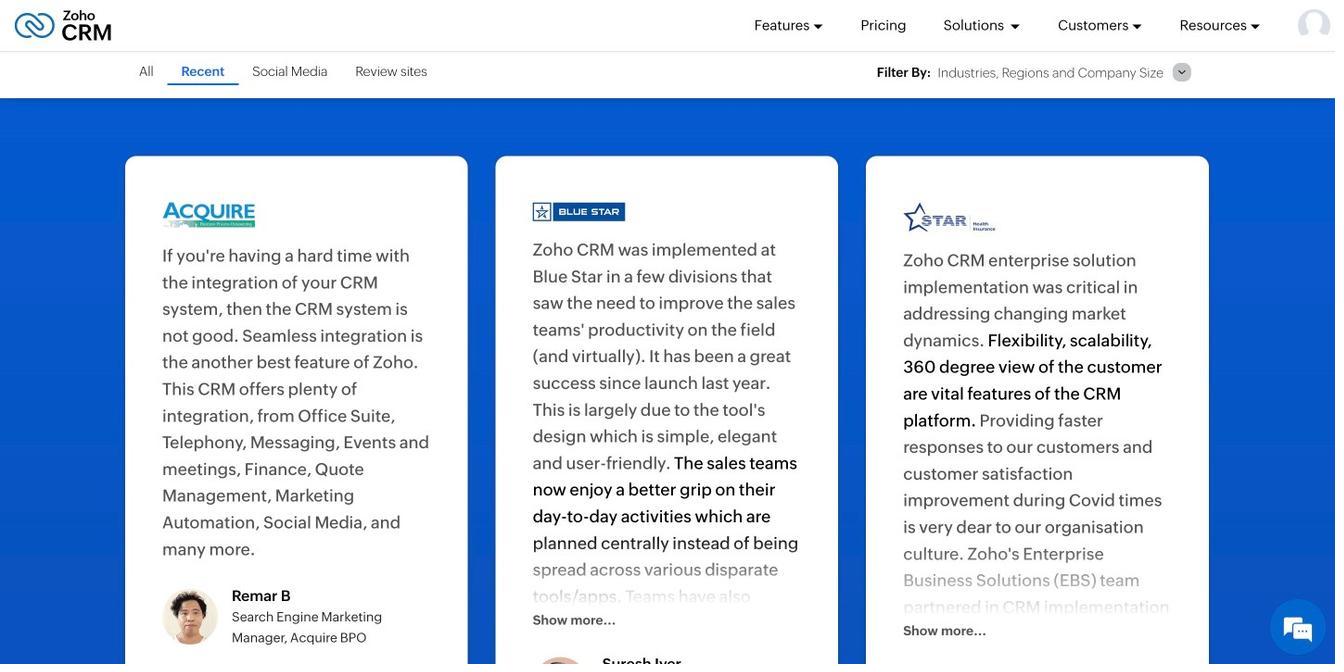 Task type: locate. For each thing, give the bounding box(es) containing it.
zoho crm logo image
[[14, 5, 112, 46]]



Task type: vqa. For each thing, say whether or not it's contained in the screenshot.
Prime,
no



Task type: describe. For each thing, give the bounding box(es) containing it.
genericname382024 image
[[1298, 9, 1331, 42]]



